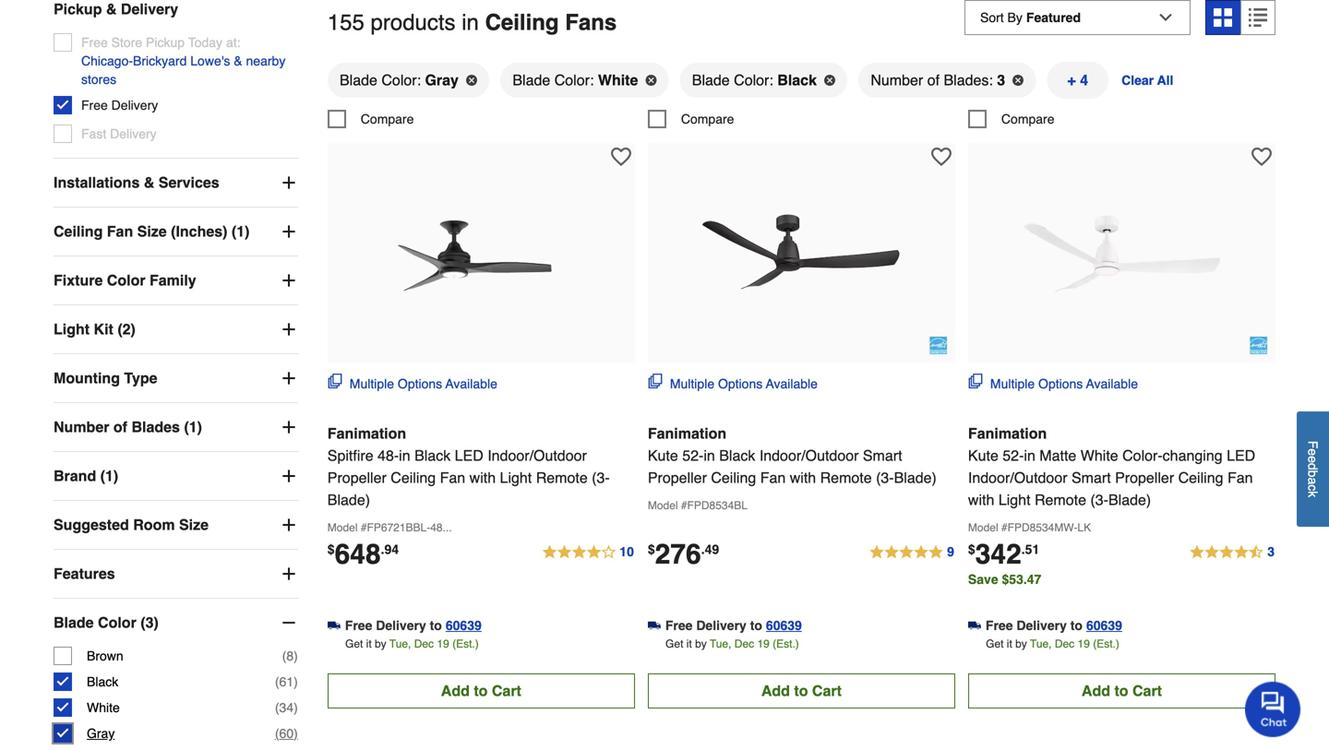 Task type: vqa. For each thing, say whether or not it's contained in the screenshot.
"Blade)" inside Fanimation Kute 52-In Black Indoor/Outdoor Smart Propeller Ceiling Fan With Remote (3-Blade)
yes



Task type: describe. For each thing, give the bounding box(es) containing it.
brown
[[87, 649, 123, 664]]

installations & services button
[[54, 159, 298, 207]]

2 truck filled image from the left
[[648, 619, 661, 632]]

3 button
[[1189, 542, 1276, 564]]

today
[[188, 35, 223, 50]]

energy star qualified image
[[929, 336, 948, 355]]

1002537620 element
[[648, 110, 734, 128]]

fpd8534bl
[[687, 499, 748, 512]]

1 60639 from the left
[[446, 618, 482, 633]]

model for kute 52-in black indoor/outdoor smart propeller ceiling fan with remote (3-blade)
[[648, 499, 678, 512]]

save
[[968, 572, 998, 587]]

free delivery to 60639 for truck filled image 60639 button
[[986, 618, 1122, 633]]

fanimationkute 52-in black indoor/outdoor smart propeller ceiling fan with remote (3-blade) element
[[648, 143, 955, 363]]

number for number of blades: 3
[[871, 71, 923, 89]]

number of blades (1)
[[54, 419, 202, 436]]

1 add to cart from the left
[[441, 683, 521, 700]]

52- for black
[[682, 447, 704, 464]]

+ 4 button
[[1047, 62, 1109, 99]]

fast
[[81, 127, 106, 141]]

blade color: white
[[513, 71, 638, 89]]

fixture color family button
[[54, 257, 298, 305]]

of for blades
[[113, 419, 127, 436]]

$53.47
[[1002, 572, 1042, 587]]

size for room
[[179, 517, 209, 534]]

led inside "fanimation kute 52-in matte white color-changing led indoor/outdoor smart propeller ceiling fan with light remote (3-blade)"
[[1227, 447, 1256, 464]]

propeller for kute
[[648, 469, 707, 486]]

multiple options available link for fanimationkute 52-in black indoor/outdoor smart propeller ceiling fan with remote (3-blade) element
[[648, 374, 818, 393]]

48...
[[430, 521, 452, 534]]

ceiling left "fans"
[[485, 10, 559, 35]]

installations & services
[[54, 174, 219, 191]]

b
[[1306, 470, 1320, 478]]

0 vertical spatial white
[[598, 71, 638, 89]]

0 horizontal spatial pickup
[[54, 1, 102, 18]]

1 heart outline image from the left
[[611, 147, 631, 167]]

0 vertical spatial 3
[[997, 71, 1005, 89]]

( for 61
[[275, 675, 279, 690]]

kute for kute 52-in matte white color-changing led indoor/outdoor smart propeller ceiling fan with light remote (3-blade)
[[968, 447, 999, 464]]

) for ( 8 )
[[294, 649, 298, 664]]

number for number of blades (1)
[[54, 419, 109, 436]]

1 horizontal spatial gray
[[425, 71, 459, 89]]

2 add to cart button from the left
[[648, 674, 955, 709]]

9 button
[[869, 542, 955, 564]]

free up "chicago-"
[[81, 35, 108, 50]]

blades:
[[944, 71, 993, 89]]

plus image for fixture color family
[[280, 271, 298, 290]]

) for ( 61 )
[[294, 675, 298, 690]]

free right minus icon
[[345, 618, 372, 633]]

2 vertical spatial white
[[87, 701, 120, 715]]

compare for 1001006182 element
[[361, 112, 414, 126]]

size for fan
[[137, 223, 167, 240]]

model # fpd8534bl
[[648, 499, 748, 512]]

0 vertical spatial light
[[54, 321, 90, 338]]

1001006182 element
[[328, 110, 414, 128]]

chat invite button image
[[1245, 681, 1302, 738]]

kit
[[94, 321, 113, 338]]

propeller inside "fanimation kute 52-in matte white color-changing led indoor/outdoor smart propeller ceiling fan with light remote (3-blade)"
[[1115, 469, 1174, 486]]

fanimation kute 52-in matte white color-changing led indoor/outdoor smart propeller ceiling fan with light remote (3-blade)
[[968, 425, 1256, 509]]

with inside "fanimation kute 52-in matte white color-changing led indoor/outdoor smart propeller ceiling fan with light remote (3-blade)"
[[968, 491, 995, 509]]

2 plus image from the top
[[280, 320, 298, 339]]

10
[[620, 545, 634, 559]]

it for first truck filled icon from left
[[366, 638, 372, 651]]

(3- inside fanimation spitfire 48-in black led indoor/outdoor propeller ceiling fan with light remote (3- blade)
[[592, 469, 610, 486]]

blade) inside "fanimation kute 52-in black indoor/outdoor smart propeller ceiling fan with remote (3-blade)"
[[894, 469, 937, 486]]

1 horizontal spatial (1)
[[184, 419, 202, 436]]

suggested room size button
[[54, 501, 298, 549]]

mounting type button
[[54, 355, 298, 403]]

1 available from the left
[[446, 377, 497, 391]]

matte
[[1040, 447, 1077, 464]]

fans
[[565, 10, 617, 35]]

19 for truck filled image 60639 button
[[1078, 638, 1090, 651]]

# for fanimation kute 52-in black indoor/outdoor smart propeller ceiling fan with remote (3-blade)
[[681, 499, 687, 512]]

ceiling inside "fanimation kute 52-in black indoor/outdoor smart propeller ceiling fan with remote (3-blade)"
[[711, 469, 756, 486]]

f
[[1306, 441, 1320, 449]]

close circle filled image for black
[[824, 75, 835, 86]]

heart outline image
[[1252, 147, 1272, 167]]

.49
[[701, 542, 719, 557]]

4 stars image
[[541, 542, 635, 564]]

plus image for ceiling fan size (inches)
[[280, 223, 298, 241]]

( 61 )
[[275, 675, 298, 690]]

pickup & delivery
[[54, 1, 178, 18]]

free down stores
[[81, 98, 108, 113]]

4 plus image from the top
[[280, 418, 298, 437]]

61
[[279, 675, 294, 690]]

+ 4
[[1067, 71, 1088, 89]]

installations
[[54, 174, 140, 191]]

remote inside fanimation spitfire 48-in black led indoor/outdoor propeller ceiling fan with light remote (3- blade)
[[536, 469, 588, 486]]

60639 button for first truck filled icon from left
[[446, 617, 482, 635]]

by for truck filled image
[[1016, 638, 1027, 651]]

truck filled image
[[968, 619, 981, 632]]

lk
[[1078, 521, 1091, 534]]

blade for blade color: gray
[[340, 71, 377, 89]]

fanimation spitfire 48-in black led indoor/outdoor propeller ceiling fan with light remote (3- blade)
[[328, 425, 610, 509]]

fixture color family
[[54, 272, 196, 289]]

155
[[328, 10, 364, 35]]

free delivery to 60639 for 60639 button corresponding to 2nd truck filled icon from the left
[[665, 618, 802, 633]]

(2)
[[118, 321, 136, 338]]

d
[[1306, 463, 1320, 470]]

available for fanimationkute 52-in black indoor/outdoor smart propeller ceiling fan with remote (3-blade) element
[[766, 377, 818, 391]]

c
[[1306, 485, 1320, 491]]

clear all
[[1122, 73, 1174, 88]]

3 tue, from the left
[[1030, 638, 1052, 651]]

+
[[1067, 71, 1076, 89]]

a
[[1306, 478, 1320, 485]]

in for fanimation kute 52-in matte white color-changing led indoor/outdoor smart propeller ceiling fan with light remote (3-blade)
[[1024, 447, 1036, 464]]

(inches)
[[171, 223, 228, 240]]

fanimationkute 52-in matte white color-changing led indoor/outdoor smart propeller ceiling fan with light remote (3-blade) element
[[968, 143, 1276, 363]]

in for fanimation kute 52-in black indoor/outdoor smart propeller ceiling fan with remote (3-blade)
[[704, 447, 715, 464]]

of for blades:
[[927, 71, 940, 89]]

19 for 60639 button corresponding to 2nd truck filled icon from the left
[[757, 638, 770, 651]]

3 add to cart from the left
[[1082, 683, 1162, 700]]

1002625432 element
[[968, 110, 1055, 128]]

get for first truck filled icon from left
[[345, 638, 363, 651]]

ceiling inside "fanimation kute 52-in matte white color-changing led indoor/outdoor smart propeller ceiling fan with light remote (3-blade)"
[[1178, 469, 1224, 486]]

store
[[111, 35, 142, 50]]

indoor/outdoor inside fanimation spitfire 48-in black led indoor/outdoor propeller ceiling fan with light remote (3- blade)
[[488, 447, 587, 464]]

1 vertical spatial pickup
[[146, 35, 185, 50]]

family
[[150, 272, 196, 289]]

1 multiple from the left
[[350, 377, 394, 391]]

features
[[54, 565, 115, 583]]

blade for blade color (3)
[[54, 614, 94, 631]]

fanimation kute 52-in black indoor/outdoor smart propeller ceiling fan with remote (3-blade)
[[648, 425, 937, 486]]

free down "276"
[[665, 618, 693, 633]]

lowe's
[[190, 54, 230, 68]]

model # fp6721bbl-48...
[[328, 521, 452, 534]]

blade color (3)
[[54, 614, 159, 631]]

services
[[159, 174, 219, 191]]

propeller for spitfire
[[328, 469, 387, 486]]

free delivery to 60639 for 60639 button associated with first truck filled icon from left
[[345, 618, 482, 633]]

fan inside "fanimation kute 52-in black indoor/outdoor smart propeller ceiling fan with remote (3-blade)"
[[760, 469, 786, 486]]

energy star qualified image
[[1250, 336, 1268, 355]]

fan inside fanimation spitfire 48-in black led indoor/outdoor propeller ceiling fan with light remote (3- blade)
[[440, 469, 465, 486]]

at:
[[226, 35, 240, 50]]

( for 8
[[282, 649, 286, 664]]

fast delivery
[[81, 127, 157, 141]]

brickyard
[[133, 54, 187, 68]]

10 button
[[541, 542, 635, 564]]

delivery down .49
[[696, 618, 747, 633]]

blade color: black
[[692, 71, 817, 89]]

fp6721bbl-
[[367, 521, 430, 534]]

suggested room size
[[54, 517, 209, 534]]

with for light
[[470, 469, 496, 486]]

(3- inside "fanimation kute 52-in matte white color-changing led indoor/outdoor smart propeller ceiling fan with light remote (3-blade)"
[[1091, 491, 1109, 509]]

9
[[947, 545, 954, 559]]

indoor/outdoor inside "fanimation kute 52-in black indoor/outdoor smart propeller ceiling fan with remote (3-blade)"
[[760, 447, 859, 464]]

clear
[[1122, 73, 1154, 88]]

342
[[975, 539, 1022, 570]]

fan inside "fanimation kute 52-in matte white color-changing led indoor/outdoor smart propeller ceiling fan with light remote (3-blade)"
[[1228, 469, 1253, 486]]

fanimation for fanimation kute 52-in black indoor/outdoor smart propeller ceiling fan with remote (3-blade)
[[648, 425, 727, 442]]

fanimation kute 52-in black indoor/outdoor smart propeller ceiling fan with remote (3-blade) image
[[700, 152, 903, 355]]

8
[[286, 649, 294, 664]]

delivery up free store pickup today at:
[[121, 1, 178, 18]]

(est.) for truck filled image 60639 button
[[1093, 638, 1120, 651]]

list box containing blade color:
[[328, 62, 1276, 110]]

actual price $342.51 element
[[968, 539, 1040, 570]]

close circle filled image for 3
[[1013, 75, 1024, 86]]

remote inside "fanimation kute 52-in black indoor/outdoor smart propeller ceiling fan with remote (3-blade)"
[[820, 469, 872, 486]]

34
[[279, 701, 294, 715]]

$ 342 .51
[[968, 539, 1040, 570]]

compare for 1002625432 element
[[1001, 112, 1055, 126]]

3 60639 from the left
[[1086, 618, 1122, 633]]

chicago-
[[81, 54, 133, 68]]

ceiling up fixture
[[54, 223, 103, 240]]

648
[[335, 539, 381, 570]]

1 options from the left
[[398, 377, 442, 391]]

60
[[279, 727, 294, 741]]

type
[[124, 370, 157, 387]]

light inside fanimation spitfire 48-in black led indoor/outdoor propeller ceiling fan with light remote (3- blade)
[[500, 469, 532, 486]]

(3)
[[141, 614, 159, 631]]

2 e from the top
[[1306, 456, 1320, 463]]

fanimation spitfire 48-in black led indoor/outdoor propeller ceiling fan with light remote (3-blade) image
[[380, 152, 583, 355]]

mounting type
[[54, 370, 157, 387]]

3 cart from the left
[[1133, 683, 1162, 700]]

multiple options available for fanimationkute 52-in matte white color-changing led indoor/outdoor smart propeller ceiling fan with light remote (3-blade) element on the top right
[[990, 377, 1138, 391]]



Task type: locate. For each thing, give the bounding box(es) containing it.
2 it from the left
[[687, 638, 692, 651]]

4.5 stars image
[[1189, 542, 1276, 564]]

1 horizontal spatial add to cart
[[761, 683, 842, 700]]

3 60639 button from the left
[[1086, 617, 1122, 635]]

black inside fanimation spitfire 48-in black led indoor/outdoor propeller ceiling fan with light remote (3- blade)
[[415, 447, 451, 464]]

(3- inside "fanimation kute 52-in black indoor/outdoor smart propeller ceiling fan with remote (3-blade)"
[[876, 469, 894, 486]]

color: for black
[[734, 71, 773, 89]]

3 ) from the top
[[294, 701, 298, 715]]

2 horizontal spatial compare
[[1001, 112, 1055, 126]]

60639 button for 2nd truck filled icon from the left
[[766, 617, 802, 635]]

with inside "fanimation kute 52-in black indoor/outdoor smart propeller ceiling fan with remote (3-blade)"
[[790, 469, 816, 486]]

1 propeller from the left
[[328, 469, 387, 486]]

0 vertical spatial smart
[[863, 447, 902, 464]]

3 get from the left
[[986, 638, 1004, 651]]

2 color: from the left
[[555, 71, 594, 89]]

truck filled image right minus icon
[[328, 619, 340, 632]]

color left family
[[107, 272, 145, 289]]

60639
[[446, 618, 482, 633], [766, 618, 802, 633], [1086, 618, 1122, 633]]

0 horizontal spatial add
[[441, 683, 470, 700]]

4 ) from the top
[[294, 727, 298, 741]]

2 horizontal spatial #
[[1002, 521, 1008, 534]]

model up 342
[[968, 521, 998, 534]]

multiple options available link for fanimationkute 52-in matte white color-changing led indoor/outdoor smart propeller ceiling fan with light remote (3-blade) element on the top right
[[968, 374, 1138, 393]]

3 add to cart button from the left
[[968, 674, 1276, 709]]

fanimation up spitfire
[[328, 425, 406, 442]]

f e e d b a c k
[[1306, 441, 1320, 498]]

(est.) for 60639 button associated with first truck filled icon from left
[[452, 638, 479, 651]]

propeller inside fanimation spitfire 48-in black led indoor/outdoor propeller ceiling fan with light remote (3- blade)
[[328, 469, 387, 486]]

& for services
[[144, 174, 154, 191]]

( down ( 34 ) at the bottom left of the page
[[275, 727, 279, 741]]

it down save $53.47
[[1007, 638, 1012, 651]]

0 horizontal spatial $
[[328, 542, 335, 557]]

pickup up "chicago-"
[[54, 1, 102, 18]]

e
[[1306, 449, 1320, 456], [1306, 456, 1320, 463]]

close circle filled image for gray
[[466, 75, 477, 86]]

2 $ from the left
[[648, 542, 655, 557]]

5 stars image
[[869, 542, 955, 564]]

2 available from the left
[[766, 377, 818, 391]]

2 horizontal spatial fanimation
[[968, 425, 1047, 442]]

nearby
[[246, 54, 286, 68]]

0 horizontal spatial add to cart button
[[328, 674, 635, 709]]

free
[[81, 35, 108, 50], [81, 98, 108, 113], [345, 618, 372, 633], [665, 618, 693, 633], [986, 618, 1013, 633]]

get it by tue, dec 19 (est.) for 60639 button associated with first truck filled icon from left
[[345, 638, 479, 651]]

#
[[681, 499, 687, 512], [361, 521, 367, 534], [1002, 521, 1008, 534]]

size left '(inches)'
[[137, 223, 167, 240]]

3 multiple options available from the left
[[990, 377, 1138, 391]]

19 for 60639 button associated with first truck filled icon from left
[[437, 638, 449, 651]]

remote inside "fanimation kute 52-in matte white color-changing led indoor/outdoor smart propeller ceiling fan with light remote (3-blade)"
[[1035, 491, 1086, 509]]

room
[[133, 517, 175, 534]]

&
[[106, 1, 117, 18], [234, 54, 242, 68], [144, 174, 154, 191]]

1 fanimation from the left
[[328, 425, 406, 442]]

1 horizontal spatial free delivery to 60639
[[665, 618, 802, 633]]

multiple options available up 48-
[[350, 377, 497, 391]]

color for fixture
[[107, 272, 145, 289]]

1 52- from the left
[[682, 447, 704, 464]]

1 get from the left
[[345, 638, 363, 651]]

0 vertical spatial color
[[107, 272, 145, 289]]

2 60639 button from the left
[[766, 617, 802, 635]]

.51
[[1022, 542, 1040, 557]]

of left "blades"
[[113, 419, 127, 436]]

it for truck filled image
[[1007, 638, 1012, 651]]

it for 2nd truck filled icon from the left
[[687, 638, 692, 651]]

2 horizontal spatial 60639 button
[[1086, 617, 1122, 635]]

60639 button for truck filled image
[[1086, 617, 1122, 635]]

& down at:
[[234, 54, 242, 68]]

1 compare from the left
[[361, 112, 414, 126]]

0 vertical spatial &
[[106, 1, 117, 18]]

white inside "fanimation kute 52-in matte white color-changing led indoor/outdoor smart propeller ceiling fan with light remote (3-blade)"
[[1081, 447, 1118, 464]]

2 horizontal spatial 60639
[[1086, 618, 1122, 633]]

3 plus image from the top
[[280, 467, 298, 486]]

1 horizontal spatial pickup
[[146, 35, 185, 50]]

0 horizontal spatial dec
[[414, 638, 434, 651]]

2 by from the left
[[695, 638, 707, 651]]

2 add to cart from the left
[[761, 683, 842, 700]]

) for ( 60 )
[[294, 727, 298, 741]]

1 horizontal spatial of
[[927, 71, 940, 89]]

( for 60
[[275, 727, 279, 741]]

2 vertical spatial (1)
[[100, 468, 118, 485]]

0 horizontal spatial &
[[106, 1, 117, 18]]

plus image for installations & services
[[280, 174, 298, 192]]

color left (3)
[[98, 614, 136, 631]]

options up matte
[[1039, 377, 1083, 391]]

available up "fanimation kute 52-in black indoor/outdoor smart propeller ceiling fan with remote (3-blade)"
[[766, 377, 818, 391]]

chicago-brickyard lowe's & nearby stores button
[[81, 52, 298, 89]]

60639 button
[[446, 617, 482, 635], [766, 617, 802, 635], [1086, 617, 1122, 635]]

list box
[[328, 62, 1276, 110]]

1 horizontal spatial tue,
[[710, 638, 732, 651]]

compare inside 1002625432 element
[[1001, 112, 1055, 126]]

1 free delivery to 60639 from the left
[[345, 618, 482, 633]]

led right "changing"
[[1227, 447, 1256, 464]]

size right room
[[179, 517, 209, 534]]

3 compare from the left
[[1001, 112, 1055, 126]]

( for 34
[[275, 701, 279, 715]]

k
[[1306, 491, 1320, 498]]

1 vertical spatial 3
[[1268, 545, 1275, 559]]

1 it from the left
[[366, 638, 372, 651]]

# for fanimation kute 52-in matte white color-changing led indoor/outdoor smart propeller ceiling fan with light remote (3-blade)
[[1002, 521, 1008, 534]]

1 horizontal spatial #
[[681, 499, 687, 512]]

minus image
[[280, 614, 298, 632]]

gray down products
[[425, 71, 459, 89]]

truck filled image down "276"
[[648, 619, 661, 632]]

fanimation for fanimation kute 52-in matte white color-changing led indoor/outdoor smart propeller ceiling fan with light remote (3-blade)
[[968, 425, 1047, 442]]

close circle filled image right blade color: black
[[824, 75, 835, 86]]

plus image
[[280, 271, 298, 290], [280, 320, 298, 339], [280, 369, 298, 388], [280, 418, 298, 437], [280, 516, 298, 535]]

$ inside $ 342 .51
[[968, 542, 975, 557]]

fanimation inside "fanimation kute 52-in matte white color-changing led indoor/outdoor smart propeller ceiling fan with light remote (3-blade)"
[[968, 425, 1047, 442]]

(3- up 5 stars image
[[876, 469, 894, 486]]

2 52- from the left
[[1003, 447, 1024, 464]]

$ inside $ 648 .94
[[328, 542, 335, 557]]

blade) inside "fanimation kute 52-in matte white color-changing led indoor/outdoor smart propeller ceiling fan with light remote (3-blade)"
[[1109, 491, 1151, 509]]

blade for blade color: white
[[513, 71, 550, 89]]

2 horizontal spatial (est.)
[[1093, 638, 1120, 651]]

0 horizontal spatial white
[[87, 701, 120, 715]]

2 horizontal spatial model
[[968, 521, 998, 534]]

get for truck filled image
[[986, 638, 1004, 651]]

1 vertical spatial number
[[54, 419, 109, 436]]

3 it from the left
[[1007, 638, 1012, 651]]

) up 61
[[294, 649, 298, 664]]

close circle filled image
[[646, 75, 657, 86]]

plus image
[[280, 174, 298, 192], [280, 223, 298, 241], [280, 467, 298, 486], [280, 565, 298, 583]]

black
[[777, 71, 817, 89], [415, 447, 451, 464], [719, 447, 755, 464], [87, 675, 118, 690]]

plus image for brand
[[280, 467, 298, 486]]

# up actual price $648.94 element
[[361, 521, 367, 534]]

clear all button
[[1120, 62, 1175, 99]]

multiple options available up matte
[[990, 377, 1138, 391]]

color
[[107, 272, 145, 289], [98, 614, 136, 631]]

color for blade
[[98, 614, 136, 631]]

1 horizontal spatial multiple options available
[[670, 377, 818, 391]]

(1) right brand
[[100, 468, 118, 485]]

2 horizontal spatial it
[[1007, 638, 1012, 651]]

kute
[[648, 447, 678, 464], [968, 447, 999, 464]]

( up ( 34 ) at the bottom left of the page
[[275, 675, 279, 690]]

features button
[[54, 550, 298, 598]]

fanimation inside "fanimation kute 52-in black indoor/outdoor smart propeller ceiling fan with remote (3-blade)"
[[648, 425, 727, 442]]

get down save $53.47
[[986, 638, 1004, 651]]

close circle filled image
[[466, 75, 477, 86], [824, 75, 835, 86], [1013, 75, 1024, 86]]

color: up 1001006182 element
[[382, 71, 421, 89]]

get it by tue, dec 19 (est.)
[[345, 638, 479, 651], [666, 638, 799, 651], [986, 638, 1120, 651]]

free delivery to 60639
[[345, 618, 482, 633], [665, 618, 802, 633], [986, 618, 1122, 633]]

size
[[137, 223, 167, 240], [179, 517, 209, 534]]

it down $ 276 .49
[[687, 638, 692, 651]]

3 color: from the left
[[734, 71, 773, 89]]

$ 276 .49
[[648, 539, 719, 570]]

delivery up 'fast delivery'
[[111, 98, 158, 113]]

compare for 1002537620 element at the top of page
[[681, 112, 734, 126]]

0 vertical spatial (1)
[[232, 223, 250, 240]]

blade) down spitfire
[[328, 491, 370, 509]]

in right products
[[462, 10, 479, 35]]

white
[[598, 71, 638, 89], [1081, 447, 1118, 464], [87, 701, 120, 715]]

propeller inside "fanimation kute 52-in black indoor/outdoor smart propeller ceiling fan with remote (3-blade)"
[[648, 469, 707, 486]]

3 multiple options available link from the left
[[968, 374, 1138, 393]]

155 products in ceiling fans
[[328, 10, 617, 35]]

(1) right '(inches)'
[[232, 223, 250, 240]]

& inside chicago-brickyard lowe's & nearby stores
[[234, 54, 242, 68]]

1 (est.) from the left
[[452, 638, 479, 651]]

5 plus image from the top
[[280, 516, 298, 535]]

in for fanimation spitfire 48-in black led indoor/outdoor propeller ceiling fan with light remote (3- blade)
[[399, 447, 410, 464]]

2 (est.) from the left
[[773, 638, 799, 651]]

suggested
[[54, 517, 129, 534]]

0 horizontal spatial kute
[[648, 447, 678, 464]]

of
[[927, 71, 940, 89], [113, 419, 127, 436]]

2 horizontal spatial (1)
[[232, 223, 250, 240]]

1 multiple options available from the left
[[350, 377, 497, 391]]

0 horizontal spatial with
[[470, 469, 496, 486]]

0 vertical spatial size
[[137, 223, 167, 240]]

52-
[[682, 447, 704, 464], [1003, 447, 1024, 464]]

1 horizontal spatial get it by tue, dec 19 (est.)
[[666, 638, 799, 651]]

blade) down color-
[[1109, 491, 1151, 509]]

2 add from the left
[[761, 683, 790, 700]]

3 options from the left
[[1039, 377, 1083, 391]]

1 truck filled image from the left
[[328, 619, 340, 632]]

by down $53.47
[[1016, 638, 1027, 651]]

2 get it by tue, dec 19 (est.) from the left
[[666, 638, 799, 651]]

2 multiple options available link from the left
[[648, 374, 818, 393]]

fpd8534mw-
[[1008, 521, 1078, 534]]

2 propeller from the left
[[648, 469, 707, 486]]

2 horizontal spatial add to cart
[[1082, 683, 1162, 700]]

fanimation for fanimation spitfire 48-in black led indoor/outdoor propeller ceiling fan with light remote (3- blade)
[[328, 425, 406, 442]]

1 vertical spatial size
[[179, 517, 209, 534]]

$ for 342
[[968, 542, 975, 557]]

propeller
[[328, 469, 387, 486], [648, 469, 707, 486], [1115, 469, 1174, 486]]

$ right 10
[[648, 542, 655, 557]]

white right matte
[[1081, 447, 1118, 464]]

1 19 from the left
[[437, 638, 449, 651]]

plus image for mounting type
[[280, 369, 298, 388]]

2 get from the left
[[666, 638, 683, 651]]

propeller down color-
[[1115, 469, 1174, 486]]

(3- up lk
[[1091, 491, 1109, 509]]

0 horizontal spatial close circle filled image
[[466, 75, 477, 86]]

# for fanimation spitfire 48-in black led indoor/outdoor propeller ceiling fan with light remote (3- blade)
[[361, 521, 367, 534]]

0 horizontal spatial compare
[[361, 112, 414, 126]]

$ right 9
[[968, 542, 975, 557]]

color inside button
[[107, 272, 145, 289]]

1 multiple options available link from the left
[[328, 374, 497, 393]]

3 19 from the left
[[1078, 638, 1090, 651]]

( 8 )
[[282, 649, 298, 664]]

4
[[1080, 71, 1088, 89]]

( down 61
[[275, 701, 279, 715]]

get
[[345, 638, 363, 651], [666, 638, 683, 651], [986, 638, 1004, 651]]

0 horizontal spatial 60639
[[446, 618, 482, 633]]

2 heart outline image from the left
[[931, 147, 952, 167]]

plus image inside suggested room size button
[[280, 516, 298, 535]]

all
[[1157, 73, 1174, 88]]

0 horizontal spatial 60639 button
[[446, 617, 482, 635]]

1 led from the left
[[455, 447, 483, 464]]

1 horizontal spatial truck filled image
[[648, 619, 661, 632]]

) down 61
[[294, 701, 298, 715]]

delivery down $53.47
[[1017, 618, 1067, 633]]

)
[[294, 649, 298, 664], [294, 675, 298, 690], [294, 701, 298, 715], [294, 727, 298, 741]]

( up 61
[[282, 649, 286, 664]]

plus image inside installations & services button
[[280, 174, 298, 192]]

) down ( 34 ) at the bottom left of the page
[[294, 727, 298, 741]]

1 horizontal spatial multiple options available link
[[648, 374, 818, 393]]

0 vertical spatial pickup
[[54, 1, 102, 18]]

options up 48-
[[398, 377, 442, 391]]

1 horizontal spatial it
[[687, 638, 692, 651]]

1 dec from the left
[[414, 638, 434, 651]]

color:
[[382, 71, 421, 89], [555, 71, 594, 89], [734, 71, 773, 89]]

color: for gray
[[382, 71, 421, 89]]

free store pickup today at:
[[81, 35, 240, 50]]

3 propeller from the left
[[1115, 469, 1174, 486]]

1 horizontal spatial 60639
[[766, 618, 802, 633]]

delivery
[[121, 1, 178, 18], [111, 98, 158, 113], [110, 127, 157, 141], [376, 618, 426, 633], [696, 618, 747, 633], [1017, 618, 1067, 633]]

blade
[[340, 71, 377, 89], [513, 71, 550, 89], [692, 71, 730, 89], [54, 614, 94, 631]]

0 horizontal spatial 19
[[437, 638, 449, 651]]

0 horizontal spatial fanimation
[[328, 425, 406, 442]]

color-
[[1123, 447, 1163, 464]]

52- inside "fanimation kute 52-in matte white color-changing led indoor/outdoor smart propeller ceiling fan with light remote (3-blade)"
[[1003, 447, 1024, 464]]

blade up brown
[[54, 614, 94, 631]]

multiple
[[350, 377, 394, 391], [670, 377, 715, 391], [990, 377, 1035, 391]]

52- for matte
[[1003, 447, 1024, 464]]

heart outline image
[[611, 147, 631, 167], [931, 147, 952, 167]]

3 get it by tue, dec 19 (est.) from the left
[[986, 638, 1120, 651]]

0 horizontal spatial size
[[137, 223, 167, 240]]

1 get it by tue, dec 19 (est.) from the left
[[345, 638, 479, 651]]

2 led from the left
[[1227, 447, 1256, 464]]

plus image inside fixture color family button
[[280, 271, 298, 290]]

plus image inside mounting type button
[[280, 369, 298, 388]]

1 horizontal spatial by
[[695, 638, 707, 651]]

actual price $276.49 element
[[648, 539, 719, 570]]

propeller down spitfire
[[328, 469, 387, 486]]

in inside "fanimation kute 52-in matte white color-changing led indoor/outdoor smart propeller ceiling fan with light remote (3-blade)"
[[1024, 447, 1036, 464]]

1 horizontal spatial model
[[648, 499, 678, 512]]

2 kute from the left
[[968, 447, 999, 464]]

1 cart from the left
[[492, 683, 521, 700]]

1 vertical spatial white
[[1081, 447, 1118, 464]]

add to cart
[[441, 683, 521, 700], [761, 683, 842, 700], [1082, 683, 1162, 700]]

available up color-
[[1086, 377, 1138, 391]]

fanimation kute 52-in matte white color-changing led indoor/outdoor smart propeller ceiling fan with light remote (3-blade) image
[[1020, 152, 1224, 355]]

with inside fanimation spitfire 48-in black led indoor/outdoor propeller ceiling fan with light remote (3- blade)
[[470, 469, 496, 486]]

& left services
[[144, 174, 154, 191]]

1 kute from the left
[[648, 447, 678, 464]]

1 horizontal spatial (est.)
[[773, 638, 799, 651]]

1 horizontal spatial indoor/outdoor
[[760, 447, 859, 464]]

in left matte
[[1024, 447, 1036, 464]]

0 horizontal spatial (est.)
[[452, 638, 479, 651]]

blade down 155 products in ceiling fans
[[513, 71, 550, 89]]

276
[[655, 539, 701, 570]]

close circle filled image up 1002625432 element
[[1013, 75, 1024, 86]]

1 add from the left
[[441, 683, 470, 700]]

1 horizontal spatial dec
[[735, 638, 754, 651]]

by for 2nd truck filled icon from the left
[[695, 638, 707, 651]]

2 plus image from the top
[[280, 223, 298, 241]]

size inside suggested room size button
[[179, 517, 209, 534]]

blades
[[131, 419, 180, 436]]

dec
[[414, 638, 434, 651], [735, 638, 754, 651], [1055, 638, 1075, 651]]

kute inside "fanimation kute 52-in black indoor/outdoor smart propeller ceiling fan with remote (3-blade)"
[[648, 447, 678, 464]]

model for kute 52-in matte white color-changing led indoor/outdoor smart propeller ceiling fan with light remote (3-blade)
[[968, 521, 998, 534]]

2 multiple from the left
[[670, 377, 715, 391]]

1 60639 button from the left
[[446, 617, 482, 635]]

with for remote
[[790, 469, 816, 486]]

1 color: from the left
[[382, 71, 421, 89]]

0 horizontal spatial options
[[398, 377, 442, 391]]

1 plus image from the top
[[280, 271, 298, 290]]

1 ) from the top
[[294, 649, 298, 664]]

blade) inside fanimation spitfire 48-in black led indoor/outdoor propeller ceiling fan with light remote (3- blade)
[[328, 491, 370, 509]]

2 19 from the left
[[757, 638, 770, 651]]

white down brown
[[87, 701, 120, 715]]

.94
[[381, 542, 399, 557]]

2 vertical spatial &
[[144, 174, 154, 191]]

options for fanimationkute 52-in black indoor/outdoor smart propeller ceiling fan with remote (3-blade) element
[[718, 377, 763, 391]]

color: down "fans"
[[555, 71, 594, 89]]

2 horizontal spatial multiple options available link
[[968, 374, 1138, 393]]

) down 8
[[294, 675, 298, 690]]

2 60639 from the left
[[766, 618, 802, 633]]

light kit (2)
[[54, 321, 136, 338]]

0 horizontal spatial model
[[328, 521, 358, 534]]

blade color: gray
[[340, 71, 459, 89]]

fanimation up matte
[[968, 425, 1047, 442]]

& up store
[[106, 1, 117, 18]]

ceiling fan size (inches) (1)
[[54, 223, 250, 240]]

0 horizontal spatial truck filled image
[[328, 619, 340, 632]]

chicago-brickyard lowe's & nearby stores
[[81, 54, 286, 87]]

multiple options available link
[[328, 374, 497, 393], [648, 374, 818, 393], [968, 374, 1138, 393]]

3 multiple from the left
[[990, 377, 1035, 391]]

$ inside $ 276 .49
[[648, 542, 655, 557]]

19
[[437, 638, 449, 651], [757, 638, 770, 651], [1078, 638, 1090, 651]]

in right spitfire
[[399, 447, 410, 464]]

get it by tue, dec 19 (est.) for truck filled image 60639 button
[[986, 638, 1120, 651]]

fixture
[[54, 272, 103, 289]]

products
[[371, 10, 456, 35]]

(est.) for 60639 button corresponding to 2nd truck filled icon from the left
[[773, 638, 799, 651]]

number of blades: 3
[[871, 71, 1005, 89]]

brand
[[54, 468, 96, 485]]

heart outline image down blade color: white
[[611, 147, 631, 167]]

blade for blade color: black
[[692, 71, 730, 89]]

plus image for features
[[280, 565, 298, 583]]

blade up 1001006182 element
[[340, 71, 377, 89]]

heart outline image down number of blades: 3
[[931, 147, 952, 167]]

3 by from the left
[[1016, 638, 1027, 651]]

1 horizontal spatial options
[[718, 377, 763, 391]]

free delivery to 60639 down $53.47
[[986, 618, 1122, 633]]

truck filled image
[[328, 619, 340, 632], [648, 619, 661, 632]]

(
[[282, 649, 286, 664], [275, 675, 279, 690], [275, 701, 279, 715], [275, 727, 279, 741]]

$ for 276
[[648, 542, 655, 557]]

white left close circle filled image
[[598, 71, 638, 89]]

2 horizontal spatial get
[[986, 638, 1004, 651]]

1 plus image from the top
[[280, 174, 298, 192]]

3 inside 4.5 stars image
[[1268, 545, 1275, 559]]

get right the ( 8 )
[[345, 638, 363, 651]]

indoor/outdoor inside "fanimation kute 52-in matte white color-changing led indoor/outdoor smart propeller ceiling fan with light remote (3-blade)"
[[968, 469, 1068, 486]]

in inside fanimation spitfire 48-in black led indoor/outdoor propeller ceiling fan with light remote (3- blade)
[[399, 447, 410, 464]]

2 dec from the left
[[735, 638, 754, 651]]

$ 648 .94
[[328, 539, 399, 570]]

compare down blade color: gray
[[361, 112, 414, 126]]

options
[[398, 377, 442, 391], [718, 377, 763, 391], [1039, 377, 1083, 391]]

2 free delivery to 60639 from the left
[[665, 618, 802, 633]]

ceiling down 48-
[[391, 469, 436, 486]]

available for fanimationkute 52-in matte white color-changing led indoor/outdoor smart propeller ceiling fan with light remote (3-blade) element on the top right
[[1086, 377, 1138, 391]]

1 horizontal spatial number
[[871, 71, 923, 89]]

1 horizontal spatial white
[[598, 71, 638, 89]]

& inside button
[[144, 174, 154, 191]]

3 free delivery to 60639 from the left
[[986, 618, 1122, 633]]

1 horizontal spatial light
[[500, 469, 532, 486]]

0 horizontal spatial indoor/outdoor
[[488, 447, 587, 464]]

( 60 )
[[275, 727, 298, 741]]

2 horizontal spatial options
[[1039, 377, 1083, 391]]

1 vertical spatial smart
[[1072, 469, 1111, 486]]

color: for white
[[555, 71, 594, 89]]

spitfire
[[328, 447, 373, 464]]

get it by tue, dec 19 (est.) for 60639 button corresponding to 2nd truck filled icon from the left
[[666, 638, 799, 651]]

3 $ from the left
[[968, 542, 975, 557]]

blade) up 5 stars image
[[894, 469, 937, 486]]

compare down "+ 4" button
[[1001, 112, 1055, 126]]

2 horizontal spatial color:
[[734, 71, 773, 89]]

free delivery to 60639 down .94
[[345, 618, 482, 633]]

dec for 60639 button associated with first truck filled icon from left
[[414, 638, 434, 651]]

f e e d b a c k button
[[1297, 412, 1329, 527]]

it right the ( 8 )
[[366, 638, 372, 651]]

fanimation up model # fpd8534bl
[[648, 425, 727, 442]]

changing
[[1163, 447, 1223, 464]]

2 compare from the left
[[681, 112, 734, 126]]

delivery down free delivery
[[110, 127, 157, 141]]

available up fanimation spitfire 48-in black led indoor/outdoor propeller ceiling fan with light remote (3- blade)
[[446, 377, 497, 391]]

by down $ 276 .49
[[695, 638, 707, 651]]

) for ( 34 )
[[294, 701, 298, 715]]

2 horizontal spatial available
[[1086, 377, 1138, 391]]

of left blades:
[[927, 71, 940, 89]]

0 horizontal spatial multiple options available
[[350, 377, 497, 391]]

0 horizontal spatial free delivery to 60639
[[345, 618, 482, 633]]

get down "276"
[[666, 638, 683, 651]]

by right the ( 8 )
[[375, 638, 386, 651]]

smart inside "fanimation kute 52-in matte white color-changing led indoor/outdoor smart propeller ceiling fan with light remote (3-blade)"
[[1072, 469, 1111, 486]]

stores
[[81, 72, 116, 87]]

0 horizontal spatial gray
[[87, 727, 115, 741]]

52- inside "fanimation kute 52-in black indoor/outdoor smart propeller ceiling fan with remote (3-blade)"
[[682, 447, 704, 464]]

smart inside "fanimation kute 52-in black indoor/outdoor smart propeller ceiling fan with remote (3-blade)"
[[863, 447, 902, 464]]

get for 2nd truck filled icon from the left
[[666, 638, 683, 651]]

0 vertical spatial of
[[927, 71, 940, 89]]

0 horizontal spatial heart outline image
[[611, 147, 631, 167]]

1 horizontal spatial add
[[761, 683, 790, 700]]

2 horizontal spatial add
[[1082, 683, 1110, 700]]

save $53.47
[[968, 572, 1042, 587]]

0 horizontal spatial remote
[[536, 469, 588, 486]]

4 plus image from the top
[[280, 565, 298, 583]]

ceiling up fpd8534bl at the bottom of the page
[[711, 469, 756, 486]]

2 horizontal spatial add to cart button
[[968, 674, 1276, 709]]

0 vertical spatial gray
[[425, 71, 459, 89]]

3 available from the left
[[1086, 377, 1138, 391]]

2 horizontal spatial cart
[[1133, 683, 1162, 700]]

multiple for fanimationkute 52-in matte white color-changing led indoor/outdoor smart propeller ceiling fan with light remote (3-blade) element on the top right
[[990, 377, 1035, 391]]

1 horizontal spatial cart
[[812, 683, 842, 700]]

light inside "fanimation kute 52-in matte white color-changing led indoor/outdoor smart propeller ceiling fan with light remote (3-blade)"
[[999, 491, 1031, 509]]

# up actual price $342.51 element
[[1002, 521, 1008, 534]]

1 horizontal spatial 19
[[757, 638, 770, 651]]

52- left matte
[[1003, 447, 1024, 464]]

with
[[470, 469, 496, 486], [790, 469, 816, 486], [968, 491, 995, 509]]

0 horizontal spatial tue,
[[389, 638, 411, 651]]

1 horizontal spatial color:
[[555, 71, 594, 89]]

led inside fanimation spitfire 48-in black led indoor/outdoor propeller ceiling fan with light remote (3- blade)
[[455, 447, 483, 464]]

model for spitfire 48-in black led indoor/outdoor propeller ceiling fan with light remote (3- blade)
[[328, 521, 358, 534]]

2 fanimation from the left
[[648, 425, 727, 442]]

48-
[[378, 447, 399, 464]]

1 tue, from the left
[[389, 638, 411, 651]]

0 horizontal spatial it
[[366, 638, 372, 651]]

$ for 648
[[328, 542, 335, 557]]

2 multiple options available from the left
[[670, 377, 818, 391]]

blade)
[[894, 469, 937, 486], [328, 491, 370, 509], [1109, 491, 1151, 509]]

options up "fanimation kute 52-in black indoor/outdoor smart propeller ceiling fan with remote (3-blade)"
[[718, 377, 763, 391]]

3 plus image from the top
[[280, 369, 298, 388]]

free right truck filled image
[[986, 618, 1013, 633]]

2 horizontal spatial $
[[968, 542, 975, 557]]

it
[[366, 638, 372, 651], [687, 638, 692, 651], [1007, 638, 1012, 651]]

1 e from the top
[[1306, 449, 1320, 456]]

options for fanimationkute 52-in matte white color-changing led indoor/outdoor smart propeller ceiling fan with light remote (3-blade) element on the top right
[[1039, 377, 1083, 391]]

1 horizontal spatial close circle filled image
[[824, 75, 835, 86]]

plus image for suggested room size
[[280, 516, 298, 535]]

actual price $648.94 element
[[328, 539, 399, 570]]

cart
[[492, 683, 521, 700], [812, 683, 842, 700], [1133, 683, 1162, 700]]

dec for 60639 button corresponding to 2nd truck filled icon from the left
[[735, 638, 754, 651]]

blade up 1002537620 element at the top of page
[[692, 71, 730, 89]]

$ left .94
[[328, 542, 335, 557]]

52- up model # fpd8534bl
[[682, 447, 704, 464]]

brand (1)
[[54, 468, 118, 485]]

kute inside "fanimation kute 52-in matte white color-changing led indoor/outdoor smart propeller ceiling fan with light remote (3-blade)"
[[968, 447, 999, 464]]

2 horizontal spatial multiple options available
[[990, 377, 1138, 391]]

kute for kute 52-in black indoor/outdoor smart propeller ceiling fan with remote (3-blade)
[[648, 447, 678, 464]]

compare inside 1002537620 element
[[681, 112, 734, 126]]

2 horizontal spatial white
[[1081, 447, 1118, 464]]

2 horizontal spatial close circle filled image
[[1013, 75, 1024, 86]]

1 $ from the left
[[328, 542, 335, 557]]

kute left matte
[[968, 447, 999, 464]]

in inside "fanimation kute 52-in black indoor/outdoor smart propeller ceiling fan with remote (3-blade)"
[[704, 447, 715, 464]]

1 add to cart button from the left
[[328, 674, 635, 709]]

black inside "fanimation kute 52-in black indoor/outdoor smart propeller ceiling fan with remote (3-blade)"
[[719, 447, 755, 464]]

2 close circle filled image from the left
[[824, 75, 835, 86]]

fan
[[107, 223, 133, 240], [440, 469, 465, 486], [760, 469, 786, 486], [1228, 469, 1253, 486]]

plus image inside features button
[[280, 565, 298, 583]]

ceiling inside fanimation spitfire 48-in black led indoor/outdoor propeller ceiling fan with light remote (3- blade)
[[391, 469, 436, 486]]

1 vertical spatial color
[[98, 614, 136, 631]]

2 options from the left
[[718, 377, 763, 391]]

gray down brown
[[87, 727, 115, 741]]

( 34 )
[[275, 701, 298, 715]]

model # fpd8534mw-lk
[[968, 521, 1091, 534]]

multiple options available for fanimationkute 52-in black indoor/outdoor smart propeller ceiling fan with remote (3-blade) element
[[670, 377, 818, 391]]

ceiling down "changing"
[[1178, 469, 1224, 486]]

1 horizontal spatial heart outline image
[[931, 147, 952, 167]]

2 cart from the left
[[812, 683, 842, 700]]

1 by from the left
[[375, 638, 386, 651]]

fanimation inside fanimation spitfire 48-in black led indoor/outdoor propeller ceiling fan with light remote (3- blade)
[[328, 425, 406, 442]]

indoor/outdoor
[[488, 447, 587, 464], [760, 447, 859, 464], [968, 469, 1068, 486]]

compare
[[361, 112, 414, 126], [681, 112, 734, 126], [1001, 112, 1055, 126]]

grid view image
[[1214, 8, 1232, 27]]

1 close circle filled image from the left
[[466, 75, 477, 86]]

2 horizontal spatial by
[[1016, 638, 1027, 651]]

compare inside 1001006182 element
[[361, 112, 414, 126]]

2 horizontal spatial blade)
[[1109, 491, 1151, 509]]

list view image
[[1249, 8, 1267, 27]]

(1) right "blades"
[[184, 419, 202, 436]]

led right 48-
[[455, 447, 483, 464]]

delivery down .94
[[376, 618, 426, 633]]

1 horizontal spatial remote
[[820, 469, 872, 486]]

1 horizontal spatial compare
[[681, 112, 734, 126]]

3 close circle filled image from the left
[[1013, 75, 1024, 86]]

dec for truck filled image 60639 button
[[1055, 638, 1075, 651]]

free delivery to 60639 down .49
[[665, 618, 802, 633]]

3 (est.) from the left
[[1093, 638, 1120, 651]]

model up "276"
[[648, 499, 678, 512]]

3 add from the left
[[1082, 683, 1110, 700]]

0 vertical spatial number
[[871, 71, 923, 89]]

& for delivery
[[106, 1, 117, 18]]

color: up 1002537620 element at the top of page
[[734, 71, 773, 89]]

2 tue, from the left
[[710, 638, 732, 651]]

by for first truck filled icon from left
[[375, 638, 386, 651]]

0 horizontal spatial blade)
[[328, 491, 370, 509]]

3 dec from the left
[[1055, 638, 1075, 651]]

in
[[462, 10, 479, 35], [399, 447, 410, 464], [704, 447, 715, 464], [1024, 447, 1036, 464]]

multiple for fanimationkute 52-in black indoor/outdoor smart propeller ceiling fan with remote (3-blade) element
[[670, 377, 715, 391]]

0 horizontal spatial get
[[345, 638, 363, 651]]



